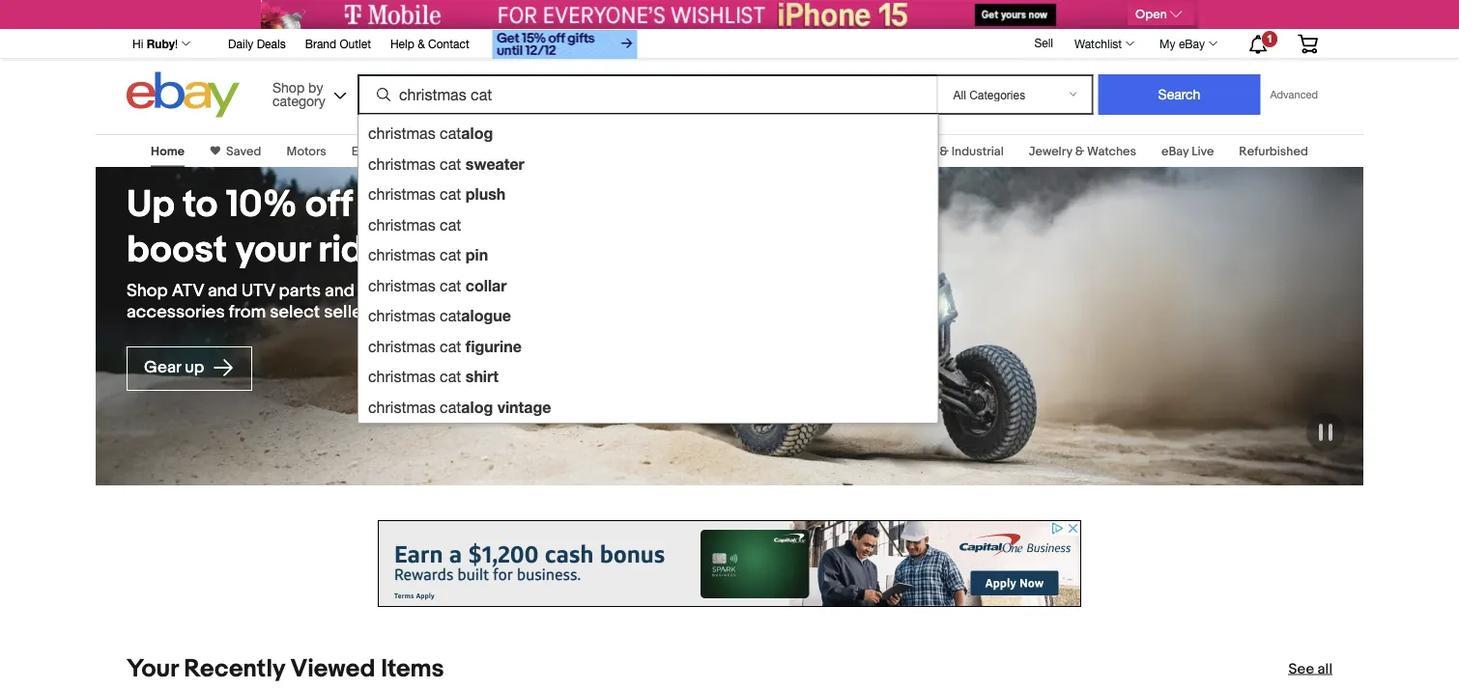 Task type: locate. For each thing, give the bounding box(es) containing it.
christmas up christmas cat pin on the top left of page
[[368, 216, 436, 234]]

alog down shirt on the bottom left of the page
[[461, 398, 493, 417]]

2 cat from the top
[[440, 155, 461, 173]]

cat inside christmas cat collar
[[440, 277, 461, 295]]

christmas inside christmas cat plush
[[368, 186, 436, 203]]

brand outlet link
[[305, 34, 371, 55]]

shirt
[[466, 368, 499, 386]]

christmas up christmas cat shirt
[[368, 338, 436, 356]]

saved
[[226, 144, 261, 159]]

10 christmas from the top
[[368, 399, 436, 417]]

cat up 'christmas cat figurine'
[[440, 307, 461, 325]]

cat for alogue
[[440, 307, 461, 325]]

get an extra 15% off image
[[493, 30, 638, 59]]

your
[[127, 655, 178, 685]]

ebay live link
[[1162, 144, 1214, 159]]

ebay left live
[[1162, 144, 1189, 159]]

1 vertical spatial advertisement region
[[378, 521, 1081, 608]]

christmas down christmas cat
[[368, 246, 436, 264]]

christmas down christmas cat shirt
[[368, 399, 436, 417]]

shop left by
[[273, 79, 305, 95]]

None submit
[[1098, 74, 1261, 115]]

1 cat from the top
[[440, 125, 461, 143]]

cat up christmas cat alogue
[[440, 277, 461, 295]]

and up sellers.
[[325, 281, 355, 302]]

& right 'jewelry'
[[1075, 144, 1084, 159]]

from
[[229, 302, 266, 323]]

cat for alog vintage
[[440, 399, 461, 417]]

electronics link
[[352, 144, 415, 159]]

8 christmas from the top
[[368, 338, 436, 356]]

& inside account 'navigation'
[[418, 37, 425, 50]]

cat down the christmas cat sweater
[[440, 186, 461, 203]]

atv
[[172, 281, 204, 302]]

shop up accessories
[[127, 281, 168, 302]]

cat inside "christmas cat alog"
[[440, 125, 461, 143]]

5 cat from the top
[[440, 246, 461, 264]]

cat left pin
[[440, 246, 461, 264]]

brand
[[305, 37, 336, 50]]

and
[[208, 281, 237, 302], [325, 281, 355, 302]]

cat down christmas cat plush
[[440, 216, 461, 234]]

ebay
[[1179, 37, 1205, 50], [1162, 144, 1189, 159]]

ebay inside account 'navigation'
[[1179, 37, 1205, 50]]

cat inside the christmas cat sweater
[[440, 155, 461, 173]]

2 christmas from the top
[[368, 155, 436, 173]]

christmas inside 'christmas cat figurine'
[[368, 338, 436, 356]]

alogue
[[461, 307, 511, 325]]

5 christmas from the top
[[368, 246, 436, 264]]

utv
[[241, 281, 275, 302]]

up to 10% off to boost your ride shop atv and utv parts and accessories from select sellers.
[[127, 183, 395, 323]]

1 vertical spatial shop
[[127, 281, 168, 302]]

brand outlet
[[305, 37, 371, 50]]

christmas down christmas cat pin on the top left of page
[[368, 277, 436, 295]]

christmas inside christmas cat shirt
[[368, 368, 436, 386]]

christmas cat plush
[[368, 185, 506, 203]]

9 christmas from the top
[[368, 368, 436, 386]]

gear
[[144, 358, 181, 378]]

alog for alog vintage
[[461, 398, 493, 417]]

cat
[[440, 125, 461, 143], [440, 155, 461, 173], [440, 186, 461, 203], [440, 216, 461, 234], [440, 246, 461, 264], [440, 277, 461, 295], [440, 307, 461, 325], [440, 338, 461, 356], [440, 368, 461, 386], [440, 399, 461, 417]]

6 christmas from the top
[[368, 277, 436, 295]]

1 and from the left
[[208, 281, 237, 302]]

1 alog from the top
[[461, 124, 493, 143]]

collar
[[466, 276, 507, 295]]

list box containing alog
[[358, 114, 939, 424]]

christmas cat alogue
[[368, 307, 511, 325]]

0 horizontal spatial &
[[418, 37, 425, 50]]

cat up collectibles
[[440, 125, 461, 143]]

1 horizontal spatial and
[[325, 281, 355, 302]]

alog
[[461, 124, 493, 143], [461, 398, 493, 417]]

9 cat from the top
[[440, 368, 461, 386]]

recently
[[184, 655, 285, 685]]

cat down christmas cat alogue
[[440, 338, 461, 356]]

hi
[[132, 37, 143, 50]]

2 alog from the top
[[461, 398, 493, 417]]

watches
[[1087, 144, 1136, 159]]

list box
[[358, 114, 939, 424]]

cat inside "christmas cat alog vintage"
[[440, 399, 461, 417]]

christmas for collar
[[368, 277, 436, 295]]

contact
[[428, 37, 469, 50]]

christmas cat
[[368, 216, 461, 234]]

christmas for pin
[[368, 246, 436, 264]]

& right business
[[940, 144, 949, 159]]

christmas
[[368, 125, 436, 143], [368, 155, 436, 173], [368, 186, 436, 203], [368, 216, 436, 234], [368, 246, 436, 264], [368, 277, 436, 295], [368, 307, 436, 325], [368, 338, 436, 356], [368, 368, 436, 386], [368, 399, 436, 417]]

1 vertical spatial ebay
[[1162, 144, 1189, 159]]

banner containing alog
[[122, 24, 1333, 424]]

3 christmas from the top
[[368, 186, 436, 203]]

shop by category button
[[264, 72, 351, 114]]

and up "from"
[[208, 281, 237, 302]]

christmas cat shirt
[[368, 368, 499, 386]]

christmas down christmas cat collar
[[368, 307, 436, 325]]

1 horizontal spatial shop
[[273, 79, 305, 95]]

banner
[[122, 24, 1333, 424]]

christmas inside christmas cat alogue
[[368, 307, 436, 325]]

hi ruby !
[[132, 37, 178, 50]]

0 horizontal spatial to
[[183, 183, 218, 228]]

0 vertical spatial shop
[[273, 79, 305, 95]]

christmas down 'christmas cat figurine'
[[368, 368, 436, 386]]

christmas down "christmas cat alog"
[[368, 155, 436, 173]]

0 vertical spatial ebay
[[1179, 37, 1205, 50]]

vintage
[[497, 398, 551, 417]]

1 horizontal spatial &
[[940, 144, 949, 159]]

cat up christmas cat plush
[[440, 155, 461, 173]]

cat for pin
[[440, 246, 461, 264]]

ebay live
[[1162, 144, 1214, 159]]

my ebay
[[1160, 37, 1205, 50]]

7 cat from the top
[[440, 307, 461, 325]]

sell
[[1034, 36, 1053, 49]]

0 horizontal spatial and
[[208, 281, 237, 302]]

cat inside 'christmas cat figurine'
[[440, 338, 461, 356]]

sellers.
[[324, 302, 381, 323]]

parts
[[279, 281, 321, 302]]

select
[[270, 302, 320, 323]]

&
[[418, 37, 425, 50], [940, 144, 949, 159], [1075, 144, 1084, 159]]

8 cat from the top
[[440, 338, 461, 356]]

cat down 'christmas cat figurine'
[[440, 368, 461, 386]]

alog for alog
[[461, 124, 493, 143]]

figurine
[[466, 337, 522, 356]]

Search for anything text field
[[360, 76, 933, 113]]

shop
[[273, 79, 305, 95], [127, 281, 168, 302]]

sell link
[[1026, 36, 1062, 49]]

see all link
[[1289, 660, 1333, 679]]

2 horizontal spatial &
[[1075, 144, 1084, 159]]

christmas inside christmas cat collar
[[368, 277, 436, 295]]

your recently viewed items link
[[127, 655, 444, 685]]

3 cat from the top
[[440, 186, 461, 203]]

to right up
[[183, 183, 218, 228]]

watchlist link
[[1064, 32, 1143, 55]]

& right help on the left of page
[[418, 37, 425, 50]]

6 cat from the top
[[440, 277, 461, 295]]

cat inside christmas cat plush
[[440, 186, 461, 203]]

0 vertical spatial alog
[[461, 124, 493, 143]]

1 vertical spatial alog
[[461, 398, 493, 417]]

to right off on the left of the page
[[361, 183, 395, 228]]

refurbished
[[1239, 144, 1308, 159]]

christmas inside "christmas cat alog vintage"
[[368, 399, 436, 417]]

christmas up christmas cat
[[368, 186, 436, 203]]

christmas cat alog
[[368, 124, 493, 143]]

advertisement region
[[261, 0, 1198, 29], [378, 521, 1081, 608]]

7 christmas from the top
[[368, 307, 436, 325]]

business & industrial link
[[887, 144, 1004, 159]]

industrial
[[952, 144, 1004, 159]]

collectibles
[[440, 144, 510, 159]]

christmas inside the christmas cat sweater
[[368, 155, 436, 173]]

cat inside christmas cat shirt
[[440, 368, 461, 386]]

open button
[[1128, 4, 1194, 25]]

your shopping cart image
[[1297, 34, 1319, 53]]

up to 10% off to boost your ride main content
[[0, 123, 1459, 690]]

!
[[175, 37, 178, 50]]

cat for collar
[[440, 277, 461, 295]]

1 to from the left
[[183, 183, 218, 228]]

10 cat from the top
[[440, 399, 461, 417]]

1 christmas from the top
[[368, 125, 436, 143]]

cat inside christmas cat alogue
[[440, 307, 461, 325]]

christmas inside christmas cat pin
[[368, 246, 436, 264]]

alog up collectibles 'link'
[[461, 124, 493, 143]]

ebay right the 'my'
[[1179, 37, 1205, 50]]

my
[[1160, 37, 1176, 50]]

christmas inside "christmas cat alog"
[[368, 125, 436, 143]]

cat down christmas cat shirt
[[440, 399, 461, 417]]

2 to from the left
[[361, 183, 395, 228]]

christmas up electronics link
[[368, 125, 436, 143]]

christmas cat alog vintage
[[368, 398, 551, 417]]

1 horizontal spatial to
[[361, 183, 395, 228]]

cat inside christmas cat pin
[[440, 246, 461, 264]]

0 horizontal spatial shop
[[127, 281, 168, 302]]

daily
[[228, 37, 254, 50]]



Task type: describe. For each thing, give the bounding box(es) containing it.
business & industrial
[[887, 144, 1004, 159]]

2 and from the left
[[325, 281, 355, 302]]

4 christmas from the top
[[368, 216, 436, 234]]

christmas cat sweater
[[368, 155, 525, 173]]

christmas cat figurine
[[368, 337, 522, 356]]

deals
[[257, 37, 286, 50]]

your
[[235, 228, 310, 273]]

accessories
[[127, 302, 225, 323]]

advertisement region inside up to 10% off to boost your ride main content
[[378, 521, 1081, 608]]

my ebay link
[[1149, 32, 1226, 55]]

cat for figurine
[[440, 338, 461, 356]]

christmas for alogue
[[368, 307, 436, 325]]

plush
[[466, 185, 506, 203]]

jewelry & watches
[[1029, 144, 1136, 159]]

collectibles link
[[440, 144, 510, 159]]

up
[[127, 183, 175, 228]]

motors link
[[286, 144, 327, 159]]

help & contact
[[390, 37, 469, 50]]

electronics
[[352, 144, 415, 159]]

& for business
[[940, 144, 949, 159]]

all
[[1318, 661, 1333, 678]]

jewelry & watches link
[[1029, 144, 1136, 159]]

by
[[308, 79, 323, 95]]

advanced
[[1270, 88, 1318, 101]]

& for jewelry
[[1075, 144, 1084, 159]]

watchlist
[[1075, 37, 1122, 50]]

1
[[1267, 33, 1273, 45]]

christmas cat collar
[[368, 276, 507, 295]]

gear up
[[144, 358, 208, 378]]

christmas for alog
[[368, 125, 436, 143]]

motors
[[286, 144, 327, 159]]

christmas for plush
[[368, 186, 436, 203]]

live
[[1192, 144, 1214, 159]]

outlet
[[340, 37, 371, 50]]

open
[[1136, 7, 1167, 22]]

ebay inside up to 10% off to boost your ride main content
[[1162, 144, 1189, 159]]

cat for sweater
[[440, 155, 461, 173]]

home
[[151, 144, 185, 159]]

1 button
[[1232, 30, 1282, 57]]

items
[[381, 655, 444, 685]]

sweater
[[466, 155, 525, 173]]

christmas cat pin
[[368, 246, 488, 264]]

business
[[887, 144, 937, 159]]

up
[[185, 358, 204, 378]]

& for help
[[418, 37, 425, 50]]

christmas for sweater
[[368, 155, 436, 173]]

christmas for alog vintage
[[368, 399, 436, 417]]

cat for shirt
[[440, 368, 461, 386]]

see
[[1289, 661, 1314, 678]]

10%
[[226, 183, 297, 228]]

jewelry
[[1029, 144, 1072, 159]]

ride
[[318, 228, 385, 273]]

shop inside shop by category
[[273, 79, 305, 95]]

daily deals link
[[228, 34, 286, 55]]

christmas for shirt
[[368, 368, 436, 386]]

boost
[[127, 228, 227, 273]]

off
[[305, 183, 352, 228]]

christmas for figurine
[[368, 338, 436, 356]]

your recently viewed items
[[127, 655, 444, 685]]

cat for alog
[[440, 125, 461, 143]]

help & contact link
[[390, 34, 469, 55]]

account navigation
[[122, 24, 1333, 61]]

daily deals
[[228, 37, 286, 50]]

viewed
[[290, 655, 375, 685]]

see all
[[1289, 661, 1333, 678]]

help
[[390, 37, 414, 50]]

0 vertical spatial advertisement region
[[261, 0, 1198, 29]]

4 cat from the top
[[440, 216, 461, 234]]

cat for plush
[[440, 186, 461, 203]]

ruby
[[147, 37, 175, 50]]

saved link
[[220, 144, 261, 159]]

refurbished link
[[1239, 144, 1308, 159]]

advanced link
[[1261, 75, 1328, 114]]

shop inside up to 10% off to boost your ride shop atv and utv parts and accessories from select sellers.
[[127, 281, 168, 302]]

category
[[273, 93, 325, 109]]

pin
[[466, 246, 488, 264]]

shop by category
[[273, 79, 325, 109]]



Task type: vqa. For each thing, say whether or not it's contained in the screenshot.
figurine
yes



